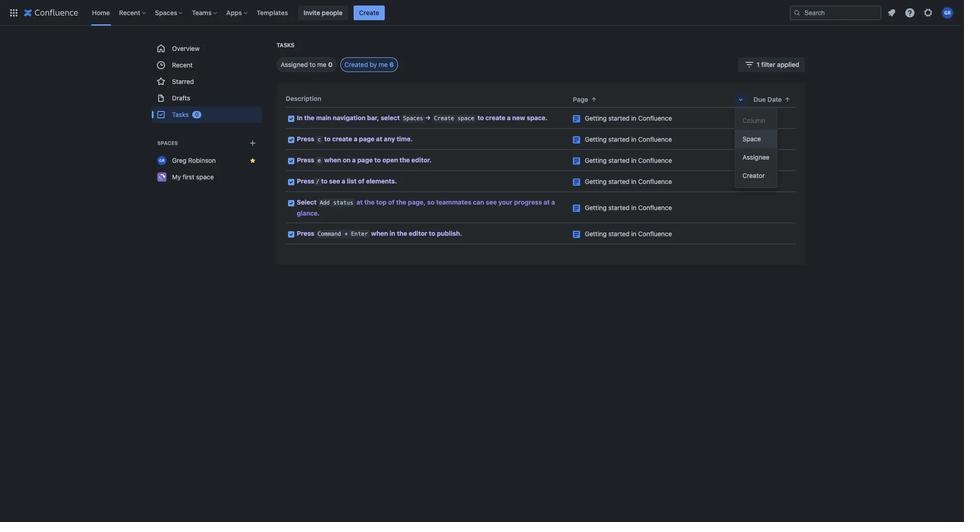 Task type: locate. For each thing, give the bounding box(es) containing it.
spaces left →
[[403, 115, 423, 122]]

create right people
[[359, 8, 379, 16]]

getting started in confluence link
[[585, 114, 672, 122], [585, 135, 672, 143], [585, 156, 672, 164], [585, 178, 672, 185], [585, 204, 672, 212], [585, 230, 672, 238]]

3 getting started in confluence link from the top
[[585, 156, 672, 164]]

press left / at left top
[[297, 177, 315, 185]]

starred link
[[152, 73, 262, 90]]

of
[[358, 177, 365, 185], [388, 198, 395, 206]]

me right assigned
[[318, 61, 327, 68]]

group containing column
[[736, 109, 777, 188]]

0 vertical spatial when
[[324, 156, 341, 164]]

6 page title icon image from the top
[[573, 231, 581, 238]]

started for elements.
[[609, 178, 630, 185]]

0 inside tab list
[[328, 61, 333, 68]]

in for when in the editor to publish.
[[632, 230, 637, 238]]

4 getting from the top
[[585, 178, 607, 185]]

press
[[297, 135, 315, 143], [297, 156, 315, 164], [297, 177, 315, 185], [297, 229, 315, 237]]

0 down drafts link
[[195, 111, 199, 118]]

1 vertical spatial when
[[371, 229, 388, 237]]

3 started from the top
[[609, 156, 630, 164]]

1 vertical spatial page
[[358, 156, 373, 164]]

2 page title icon image from the top
[[573, 136, 581, 144]]

in for to create a page at any time.
[[632, 135, 637, 143]]

started
[[609, 114, 630, 122], [609, 135, 630, 143], [609, 156, 630, 164], [609, 178, 630, 185], [609, 204, 630, 212], [609, 230, 630, 238]]

1 vertical spatial recent
[[172, 61, 193, 69]]

in
[[632, 114, 637, 122], [632, 135, 637, 143], [632, 156, 637, 164], [632, 178, 637, 185], [632, 204, 637, 212], [390, 229, 396, 237], [632, 230, 637, 238]]

page for to
[[358, 156, 373, 164]]

enter
[[351, 231, 368, 237]]

2 getting started in confluence link from the top
[[585, 135, 672, 143]]

/
[[316, 179, 320, 185]]

0 horizontal spatial group
[[152, 40, 262, 123]]

me for to
[[318, 61, 327, 68]]

spaces
[[155, 8, 177, 16], [403, 115, 423, 122], [157, 140, 178, 146]]

0 vertical spatial create
[[486, 114, 506, 122]]

1 vertical spatial space
[[196, 173, 214, 181]]

0 vertical spatial create
[[359, 8, 379, 16]]

1 horizontal spatial create
[[434, 115, 454, 122]]

page
[[573, 95, 589, 103]]

unstar this space image
[[249, 157, 257, 164]]

getting started in confluence for open
[[585, 156, 672, 164]]

1 vertical spatial see
[[486, 198, 497, 206]]

so
[[427, 198, 435, 206]]

description
[[286, 95, 322, 102]]

6 getting started in confluence from the top
[[585, 230, 672, 238]]

list
[[347, 177, 357, 185]]

confluence for open
[[639, 156, 672, 164]]

getting
[[585, 114, 607, 122], [585, 135, 607, 143], [585, 156, 607, 164], [585, 178, 607, 185], [585, 204, 607, 212], [585, 230, 607, 238]]

spaces right recent dropdown button
[[155, 8, 177, 16]]

of right list
[[358, 177, 365, 185]]

4 getting started in confluence link from the top
[[585, 178, 672, 185]]

page title icon image for at the top of the page, so teammates can see your progress at a glance.
[[573, 205, 581, 212]]

drafts link
[[152, 90, 262, 106]]

getting started in confluence for elements.
[[585, 178, 672, 185]]

started for any
[[609, 135, 630, 143]]

4 started from the top
[[609, 178, 630, 185]]

help icon image
[[905, 7, 916, 18]]

1 horizontal spatial when
[[371, 229, 388, 237]]

5 getting started in confluence from the top
[[585, 204, 672, 212]]

recent
[[119, 8, 140, 16], [172, 61, 193, 69]]

page up press e when on a page to open the editor.
[[359, 135, 375, 143]]

getting for to create a page at any time.
[[585, 135, 607, 143]]

page for at
[[359, 135, 375, 143]]

2 confluence from the top
[[639, 135, 672, 143]]

0 horizontal spatial create
[[332, 135, 352, 143]]

0 horizontal spatial at
[[357, 198, 363, 206]]

0 left 'created'
[[328, 61, 333, 68]]

global element
[[6, 0, 788, 25]]

a right on
[[352, 156, 356, 164]]

progress
[[514, 198, 542, 206]]

spaces inside dropdown button
[[155, 8, 177, 16]]

recent button
[[116, 5, 150, 20]]

create up on
[[332, 135, 352, 143]]

5 started from the top
[[609, 204, 630, 212]]

tasks up assigned
[[277, 42, 295, 49]]

3 press from the top
[[297, 177, 315, 185]]

create left new
[[486, 114, 506, 122]]

6 getting from the top
[[585, 230, 607, 238]]

getting for when in the editor to publish.
[[585, 230, 607, 238]]

page title icon image for to create a page at any time.
[[573, 136, 581, 144]]

a left list
[[342, 177, 346, 185]]

5 getting from the top
[[585, 204, 607, 212]]

column
[[743, 117, 766, 124]]

page right on
[[358, 156, 373, 164]]

tab list
[[266, 57, 398, 72]]

3 getting started in confluence from the top
[[585, 156, 672, 164]]

notification icon image
[[887, 7, 898, 18]]

page title icon image
[[573, 115, 581, 123], [573, 136, 581, 144], [573, 157, 581, 165], [573, 179, 581, 186], [573, 205, 581, 212], [573, 231, 581, 238]]

getting started in confluence link for editor
[[585, 230, 672, 238]]

5 confluence from the top
[[639, 204, 672, 212]]

in for at the top of the page, so teammates can see your progress at a glance.
[[632, 204, 637, 212]]

0 horizontal spatial space
[[196, 173, 214, 181]]

0 vertical spatial recent
[[119, 8, 140, 16]]

see right / at left top
[[329, 177, 340, 185]]

+
[[345, 231, 348, 237]]

0 vertical spatial spaces
[[155, 8, 177, 16]]

top
[[376, 198, 387, 206]]

recent up starred
[[172, 61, 193, 69]]

0 horizontal spatial 0
[[195, 111, 199, 118]]

people
[[322, 8, 343, 16]]

me left the 6
[[379, 61, 388, 68]]

→
[[425, 114, 431, 122]]

0 vertical spatial page
[[359, 135, 375, 143]]

to
[[310, 61, 316, 68], [478, 114, 484, 122], [324, 135, 331, 143], [375, 156, 381, 164], [321, 177, 328, 185], [429, 229, 436, 237]]

page,
[[408, 198, 426, 206]]

3 confluence from the top
[[639, 156, 672, 164]]

4 press from the top
[[297, 229, 315, 237]]

1 horizontal spatial see
[[486, 198, 497, 206]]

confluence image
[[24, 7, 78, 18], [24, 7, 78, 18]]

of right top
[[388, 198, 395, 206]]

0 vertical spatial see
[[329, 177, 340, 185]]

confluence for editor
[[639, 230, 672, 238]]

space
[[743, 135, 761, 143]]

1 press from the top
[[297, 135, 315, 143]]

the right in
[[304, 114, 315, 122]]

apps button
[[224, 5, 251, 20]]

0 horizontal spatial recent
[[119, 8, 140, 16]]

1 horizontal spatial 0
[[328, 61, 333, 68]]

1 getting started in confluence link from the top
[[585, 114, 672, 122]]

home
[[92, 8, 110, 16]]

space right →
[[458, 115, 474, 122]]

see right can at the top of page
[[486, 198, 497, 206]]

press for see
[[297, 177, 315, 185]]

2 getting started in confluence from the top
[[585, 135, 672, 143]]

when right e
[[324, 156, 341, 164]]

to inside tab list
[[310, 61, 316, 68]]

0 vertical spatial space
[[458, 115, 474, 122]]

1 horizontal spatial recent
[[172, 61, 193, 69]]

1 vertical spatial create
[[434, 115, 454, 122]]

1
[[757, 61, 760, 68]]

getting for when on a page to open the editor.
[[585, 156, 607, 164]]

0 horizontal spatial of
[[358, 177, 365, 185]]

create
[[486, 114, 506, 122], [332, 135, 352, 143]]

robinson
[[188, 156, 216, 164]]

assigned
[[281, 61, 308, 68]]

group
[[152, 40, 262, 123], [736, 109, 777, 188]]

6 getting started in confluence link from the top
[[585, 230, 672, 238]]

teams
[[192, 8, 212, 16]]

space down greg robinson link
[[196, 173, 214, 181]]

to right assigned
[[310, 61, 316, 68]]

2 started from the top
[[609, 135, 630, 143]]

created by me 6
[[345, 61, 394, 68]]

greg robinson
[[172, 156, 216, 164]]

2 me from the left
[[379, 61, 388, 68]]

confluence for elements.
[[639, 178, 672, 185]]

0 horizontal spatial when
[[324, 156, 341, 164]]

4 getting started in confluence from the top
[[585, 178, 672, 185]]

when right enter
[[371, 229, 388, 237]]

spaces inside in the main navigation bar, select spaces → create space to create a new space.
[[403, 115, 423, 122]]

2 getting from the top
[[585, 135, 607, 143]]

0 horizontal spatial me
[[318, 61, 327, 68]]

at right status
[[357, 198, 363, 206]]

3 page title icon image from the top
[[573, 157, 581, 165]]

create link
[[354, 5, 385, 20]]

spaces up greg
[[157, 140, 178, 146]]

getting started in confluence
[[585, 114, 672, 122], [585, 135, 672, 143], [585, 156, 672, 164], [585, 178, 672, 185], [585, 204, 672, 212], [585, 230, 672, 238]]

tasks down the drafts
[[172, 111, 189, 118]]

1 vertical spatial tasks
[[172, 111, 189, 118]]

Search field
[[790, 5, 882, 20]]

a down navigation
[[354, 135, 358, 143]]

1 horizontal spatial me
[[379, 61, 388, 68]]

0 vertical spatial tasks
[[277, 42, 295, 49]]

at right progress
[[544, 198, 550, 206]]

2 press from the top
[[297, 156, 315, 164]]

select
[[297, 198, 317, 206]]

confluence
[[639, 114, 672, 122], [639, 135, 672, 143], [639, 156, 672, 164], [639, 178, 672, 185], [639, 204, 672, 212], [639, 230, 672, 238]]

press down glance.
[[297, 229, 315, 237]]

6 started from the top
[[609, 230, 630, 238]]

the
[[304, 114, 315, 122], [400, 156, 410, 164], [365, 198, 375, 206], [396, 198, 407, 206], [397, 229, 407, 237]]

0 horizontal spatial tasks
[[172, 111, 189, 118]]

1 me from the left
[[318, 61, 327, 68]]

0 vertical spatial 0
[[328, 61, 333, 68]]

confluence for any
[[639, 135, 672, 143]]

1 horizontal spatial space
[[458, 115, 474, 122]]

space
[[458, 115, 474, 122], [196, 173, 214, 181]]

1 getting started in confluence from the top
[[585, 114, 672, 122]]

tasks
[[277, 42, 295, 49], [172, 111, 189, 118]]

1 vertical spatial create
[[332, 135, 352, 143]]

4 page title icon image from the top
[[573, 179, 581, 186]]

1 horizontal spatial of
[[388, 198, 395, 206]]

creator
[[743, 172, 765, 179]]

5 page title icon image from the top
[[573, 205, 581, 212]]

4 confluence from the top
[[639, 178, 672, 185]]

create inside global element
[[359, 8, 379, 16]]

1 horizontal spatial at
[[376, 135, 383, 143]]

press left e
[[297, 156, 315, 164]]

ascending sorting icon date image
[[784, 96, 792, 103]]

1 vertical spatial of
[[388, 198, 395, 206]]

create right →
[[434, 115, 454, 122]]

1 page title icon image from the top
[[573, 115, 581, 123]]

editor
[[409, 229, 428, 237]]

1 horizontal spatial tasks
[[277, 42, 295, 49]]

5 getting started in confluence link from the top
[[585, 204, 672, 212]]

press left the c
[[297, 135, 315, 143]]

getting started in confluence link for elements.
[[585, 178, 672, 185]]

getting started in confluence for editor
[[585, 230, 672, 238]]

1 getting from the top
[[585, 114, 607, 122]]

3 getting from the top
[[585, 156, 607, 164]]

press / to see a list of elements.
[[297, 177, 397, 185]]

settings icon image
[[923, 7, 934, 18]]

getting started in confluence link for any
[[585, 135, 672, 143]]

a right progress
[[552, 198, 555, 206]]

banner
[[0, 0, 965, 26]]

0
[[328, 61, 333, 68], [195, 111, 199, 118]]

open
[[383, 156, 398, 164]]

1 vertical spatial spaces
[[403, 115, 423, 122]]

create inside in the main navigation bar, select spaces → create space to create a new space.
[[434, 115, 454, 122]]

6 confluence from the top
[[639, 230, 672, 238]]

me
[[318, 61, 327, 68], [379, 61, 388, 68]]

page title icon image for when in the editor to publish.
[[573, 231, 581, 238]]

at left 'any'
[[376, 135, 383, 143]]

1 horizontal spatial group
[[736, 109, 777, 188]]

0 horizontal spatial create
[[359, 8, 379, 16]]

in for when on a page to open the editor.
[[632, 156, 637, 164]]

templates link
[[254, 5, 291, 20]]

2 horizontal spatial at
[[544, 198, 550, 206]]

status
[[333, 200, 353, 206]]

recent right home
[[119, 8, 140, 16]]



Task type: vqa. For each thing, say whether or not it's contained in the screenshot.


Task type: describe. For each thing, give the bounding box(es) containing it.
main
[[316, 114, 331, 122]]

on
[[343, 156, 351, 164]]

search image
[[794, 9, 801, 16]]

to left open
[[375, 156, 381, 164]]

space button
[[736, 130, 777, 148]]

the right open
[[400, 156, 410, 164]]

press for enter
[[297, 229, 315, 237]]

bar,
[[367, 114, 379, 122]]

started for open
[[609, 156, 630, 164]]

by
[[370, 61, 377, 68]]

your
[[499, 198, 513, 206]]

can
[[473, 198, 484, 206]]

creator button
[[736, 167, 777, 185]]

column button
[[736, 112, 777, 130]]

first
[[183, 173, 194, 181]]

create a space image
[[247, 138, 258, 149]]

getting for →
[[585, 114, 607, 122]]

assigned to me 0
[[281, 61, 333, 68]]

press for create
[[297, 135, 315, 143]]

recent inside recent dropdown button
[[119, 8, 140, 16]]

1 horizontal spatial create
[[486, 114, 506, 122]]

elements.
[[366, 177, 397, 185]]

a for to see a list of elements.
[[342, 177, 346, 185]]

overview
[[172, 45, 200, 52]]

space inside in the main navigation bar, select spaces → create space to create a new space.
[[458, 115, 474, 122]]

new
[[513, 114, 525, 122]]

date
[[768, 95, 782, 103]]

in for to see a list of elements.
[[632, 178, 637, 185]]

1 confluence from the top
[[639, 114, 672, 122]]

navigation
[[333, 114, 366, 122]]

in
[[297, 114, 303, 122]]

0 horizontal spatial see
[[329, 177, 340, 185]]

greg robinson link
[[152, 152, 262, 169]]

teammates
[[436, 198, 472, 206]]

the left page,
[[396, 198, 407, 206]]

page title icon image for to see a list of elements.
[[573, 179, 581, 186]]

6
[[390, 61, 394, 68]]

applied
[[777, 61, 800, 68]]

1 filter applied
[[757, 61, 800, 68]]

see inside at the top of the page, so teammates can see your progress at a glance.
[[486, 198, 497, 206]]

recent inside recent "link"
[[172, 61, 193, 69]]

press for on
[[297, 156, 315, 164]]

a for to create a page at any time.
[[354, 135, 358, 143]]

my first space link
[[152, 169, 262, 185]]

time.
[[397, 135, 413, 143]]

at the top of the page, so teammates can see your progress at a glance.
[[297, 198, 557, 217]]

created
[[345, 61, 368, 68]]

recent link
[[152, 57, 262, 73]]

to right editor at the top left
[[429, 229, 436, 237]]

starred
[[172, 78, 194, 85]]

c
[[318, 136, 321, 143]]

command
[[318, 231, 341, 237]]

e
[[318, 157, 321, 164]]

publish.
[[437, 229, 462, 237]]

getting started in confluence for any
[[585, 135, 672, 143]]

page title icon image for when on a page to open the editor.
[[573, 157, 581, 165]]

group containing overview
[[152, 40, 262, 123]]

the left top
[[365, 198, 375, 206]]

due
[[754, 95, 766, 103]]

press e when on a page to open the editor.
[[297, 156, 432, 164]]

to right the c
[[324, 135, 331, 143]]

invite
[[304, 8, 320, 16]]

space.
[[527, 114, 548, 122]]

apps
[[226, 8, 242, 16]]

glance.
[[297, 209, 320, 217]]

add
[[320, 200, 330, 206]]

filter
[[762, 61, 776, 68]]

templates
[[257, 8, 288, 16]]

getting for to see a list of elements.
[[585, 178, 607, 185]]

my first space
[[172, 173, 214, 181]]

spaces button
[[152, 5, 186, 20]]

1 vertical spatial 0
[[195, 111, 199, 118]]

greg
[[172, 156, 187, 164]]

a for when on a page to open the editor.
[[352, 156, 356, 164]]

editor.
[[412, 156, 432, 164]]

any
[[384, 135, 395, 143]]

overview link
[[152, 40, 262, 57]]

home link
[[89, 5, 113, 20]]

teams button
[[189, 5, 221, 20]]

1 filter applied button
[[739, 57, 805, 72]]

banner containing home
[[0, 0, 965, 26]]

a inside at the top of the page, so teammates can see your progress at a glance.
[[552, 198, 555, 206]]

page title icon image for →
[[573, 115, 581, 123]]

assignee button
[[736, 148, 777, 167]]

invite people
[[304, 8, 343, 16]]

select
[[381, 114, 400, 122]]

my
[[172, 173, 181, 181]]

ascending sorting icon page image
[[590, 96, 598, 103]]

press command + enter when in the editor to publish.
[[297, 229, 462, 237]]

select add status
[[297, 198, 353, 206]]

in for →
[[632, 114, 637, 122]]

assignee
[[743, 153, 770, 161]]

drafts
[[172, 94, 190, 102]]

2 vertical spatial spaces
[[157, 140, 178, 146]]

to right / at left top
[[321, 177, 328, 185]]

appswitcher icon image
[[8, 7, 19, 18]]

press c to create a page at any time.
[[297, 135, 413, 143]]

invite people button
[[298, 5, 348, 20]]

of inside at the top of the page, so teammates can see your progress at a glance.
[[388, 198, 395, 206]]

1 started from the top
[[609, 114, 630, 122]]

a left new
[[507, 114, 511, 122]]

the left editor at the top left
[[397, 229, 407, 237]]

getting started in confluence link for open
[[585, 156, 672, 164]]

getting for at the top of the page, so teammates can see your progress at a glance.
[[585, 204, 607, 212]]

tab list containing assigned to me
[[266, 57, 398, 72]]

0 vertical spatial of
[[358, 177, 365, 185]]

to left new
[[478, 114, 484, 122]]

me for by
[[379, 61, 388, 68]]

in the main navigation bar, select spaces → create space to create a new space.
[[297, 114, 548, 122]]

due date
[[754, 95, 782, 103]]

started for editor
[[609, 230, 630, 238]]



